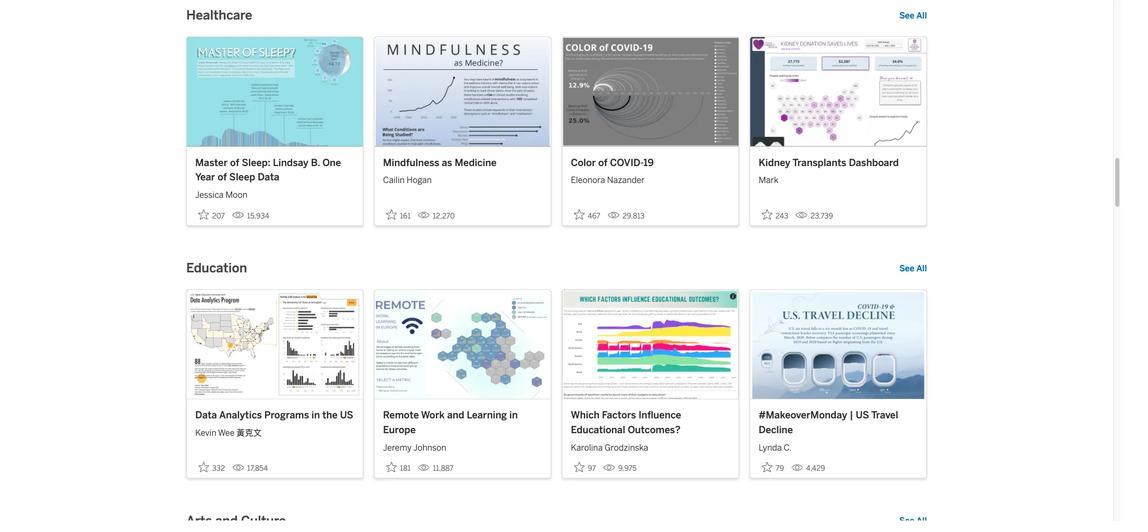 Task type: describe. For each thing, give the bounding box(es) containing it.
jessica moon
[[195, 190, 248, 200]]

mark
[[759, 176, 779, 186]]

11,887
[[433, 465, 454, 473]]

12,270
[[433, 212, 455, 220]]

arts and culture heading
[[186, 513, 286, 521]]

workbook thumbnail image for dashboard
[[751, 37, 927, 147]]

which factors influence educational outcomes? link
[[571, 409, 731, 438]]

0 horizontal spatial of
[[218, 171, 227, 183]]

see all for education
[[900, 264, 928, 274]]

#makeovermonday | us travel decline
[[759, 410, 899, 436]]

jessica
[[195, 190, 224, 200]]

in inside remote work and learning in europe
[[510, 410, 518, 422]]

moon
[[226, 190, 248, 200]]

jessica moon link
[[195, 185, 355, 202]]

11,887 views element
[[414, 460, 458, 478]]

12,270 views element
[[414, 207, 459, 225]]

travel
[[872, 410, 899, 422]]

eleonora nazander link
[[571, 170, 731, 187]]

17,854 views element
[[228, 460, 272, 478]]

grodzinska
[[605, 443, 649, 453]]

15,934
[[247, 212, 269, 220]]

add favorite button for healthcare
[[195, 206, 228, 224]]

see all arts and culture element
[[900, 515, 928, 521]]

kevin wee 黃克文 link
[[195, 423, 355, 440]]

see for healthcare
[[900, 10, 915, 21]]

analytics
[[219, 410, 262, 422]]

workbook thumbnail image for covid-
[[563, 37, 739, 147]]

remote work and learning in europe link
[[383, 409, 543, 438]]

workbook thumbnail image for programs
[[187, 290, 363, 400]]

kevin
[[195, 429, 217, 439]]

which factors influence educational outcomes?
[[571, 410, 682, 436]]

the
[[323, 410, 338, 422]]

Add Favorite button
[[571, 459, 600, 477]]

workbook thumbnail image for medicine
[[375, 37, 551, 147]]

dashboard
[[849, 157, 899, 168]]

master
[[195, 157, 228, 168]]

9,975 views element
[[600, 460, 641, 478]]

workbook thumbnail image for and
[[375, 290, 551, 400]]

181
[[400, 465, 411, 473]]

207
[[212, 212, 225, 220]]

jeremy
[[383, 443, 412, 453]]

sleep:
[[242, 157, 271, 168]]

nazander
[[607, 176, 645, 186]]

c.
[[784, 443, 792, 453]]

|
[[850, 410, 854, 422]]

lynda c.
[[759, 443, 792, 453]]

cailin hogan link
[[383, 170, 543, 187]]

97
[[588, 465, 596, 473]]

#makeovermonday | us travel decline link
[[759, 409, 919, 438]]

kevin wee 黃克文
[[195, 429, 262, 439]]

of for color
[[599, 157, 608, 168]]

see all healthcare element
[[900, 9, 928, 22]]

mindfulness as medicine link
[[383, 156, 543, 170]]

europe
[[383, 424, 416, 436]]

see all link for healthcare
[[900, 9, 928, 22]]

color of covid-19 link
[[571, 156, 731, 170]]

kidney transplants dashboard
[[759, 157, 899, 168]]

medicine
[[455, 157, 497, 168]]

as
[[442, 157, 453, 168]]

23,739 views element
[[792, 207, 838, 225]]

which
[[571, 410, 600, 422]]

and
[[447, 410, 465, 422]]

work
[[421, 410, 445, 422]]

Add Favorite button
[[383, 206, 414, 224]]

color of covid-19
[[571, 157, 654, 168]]

factors
[[602, 410, 637, 422]]

332
[[212, 465, 225, 473]]

influence
[[639, 410, 682, 422]]

decline
[[759, 424, 793, 436]]

19
[[644, 157, 654, 168]]

year
[[195, 171, 215, 183]]

transplants
[[793, 157, 847, 168]]

243
[[776, 212, 789, 220]]

workbook thumbnail image for sleep:
[[187, 37, 363, 147]]

eleonora nazander
[[571, 176, 645, 186]]

Add Favorite button
[[383, 459, 414, 477]]

educational
[[571, 424, 626, 436]]



Task type: vqa. For each thing, say whether or not it's contained in the screenshot.
first Add Favorite button from left
no



Task type: locate. For each thing, give the bounding box(es) containing it.
education
[[186, 261, 247, 276]]

4,429
[[807, 465, 826, 473]]

all for education
[[917, 264, 928, 274]]

0 horizontal spatial us
[[340, 410, 354, 422]]

remote work and learning in europe
[[383, 410, 518, 436]]

1 vertical spatial data
[[195, 410, 217, 422]]

0 horizontal spatial in
[[312, 410, 320, 422]]

lynda c. link
[[759, 438, 919, 455]]

color
[[571, 157, 596, 168]]

1 horizontal spatial data
[[258, 171, 280, 183]]

data analytics programs in the us
[[195, 410, 354, 422]]

see all link for education
[[900, 262, 928, 275]]

of up sleep
[[230, 157, 239, 168]]

b.
[[311, 157, 320, 168]]

1 in from the left
[[312, 410, 320, 422]]

add favorite button down eleonora
[[571, 206, 604, 224]]

sleep
[[229, 171, 255, 183]]

9,975
[[619, 465, 637, 473]]

1 horizontal spatial in
[[510, 410, 518, 422]]

1 see all from the top
[[900, 10, 928, 21]]

eleonora
[[571, 176, 606, 186]]

in
[[312, 410, 320, 422], [510, 410, 518, 422]]

1 vertical spatial see all
[[900, 264, 928, 274]]

1 us from the left
[[340, 410, 354, 422]]

0 vertical spatial see all
[[900, 10, 928, 21]]

467
[[588, 212, 601, 220]]

covid-
[[610, 157, 644, 168]]

in right learning
[[510, 410, 518, 422]]

jeremy johnson
[[383, 443, 447, 453]]

2 all from the top
[[917, 264, 928, 274]]

data analytics programs in the us link
[[195, 409, 355, 423]]

add favorite button containing 332
[[195, 459, 228, 477]]

healthcare heading
[[186, 7, 252, 24]]

2 see all from the top
[[900, 264, 928, 274]]

4,429 views element
[[788, 460, 830, 478]]

of right year
[[218, 171, 227, 183]]

Add Favorite button
[[195, 206, 228, 224], [571, 206, 604, 224], [195, 459, 228, 477]]

mindfulness as medicine
[[383, 157, 497, 168]]

lindsay
[[273, 157, 309, 168]]

us right the
[[340, 410, 354, 422]]

1 all from the top
[[917, 10, 928, 21]]

1 see from the top
[[900, 10, 915, 21]]

1 vertical spatial all
[[917, 264, 928, 274]]

0 vertical spatial data
[[258, 171, 280, 183]]

karolina
[[571, 443, 603, 453]]

0 vertical spatial all
[[917, 10, 928, 21]]

add favorite button for education
[[195, 459, 228, 477]]

add favorite button down kevin
[[195, 459, 228, 477]]

learning
[[467, 410, 507, 422]]

add favorite button containing 467
[[571, 206, 604, 224]]

master of sleep: lindsay b. one year of sleep data
[[195, 157, 341, 183]]

79
[[776, 465, 785, 473]]

1 horizontal spatial us
[[856, 410, 870, 422]]

Add Favorite button
[[759, 459, 788, 477]]

workbook thumbnail image for influence
[[563, 290, 739, 400]]

2 in from the left
[[510, 410, 518, 422]]

17,854
[[247, 465, 268, 473]]

of
[[230, 157, 239, 168], [599, 157, 608, 168], [218, 171, 227, 183]]

#makeovermonday
[[759, 410, 848, 422]]

hogan
[[407, 176, 432, 186]]

2 horizontal spatial of
[[599, 157, 608, 168]]

1 horizontal spatial of
[[230, 157, 239, 168]]

in left the
[[312, 410, 320, 422]]

cailin
[[383, 176, 405, 186]]

15,934 views element
[[228, 207, 274, 225]]

us
[[340, 410, 354, 422], [856, 410, 870, 422]]

mindfulness
[[383, 157, 440, 168]]

remote
[[383, 410, 419, 422]]

one
[[323, 157, 341, 168]]

lynda
[[759, 443, 782, 453]]

us right |
[[856, 410, 870, 422]]

29,813
[[623, 212, 645, 220]]

johnson
[[414, 443, 447, 453]]

23,739
[[811, 212, 834, 220]]

data up jessica moon link
[[258, 171, 280, 183]]

cailin hogan
[[383, 176, 432, 186]]

0 vertical spatial see all link
[[900, 9, 928, 22]]

see
[[900, 10, 915, 21], [900, 264, 915, 274]]

workbook thumbnail image for us
[[751, 290, 927, 400]]

add favorite button containing 207
[[195, 206, 228, 224]]

master of sleep: lindsay b. one year of sleep data link
[[195, 156, 355, 185]]

all
[[917, 10, 928, 21], [917, 264, 928, 274]]

see all link
[[900, 9, 928, 22], [900, 262, 928, 275]]

29,813 views element
[[604, 207, 649, 225]]

see all
[[900, 10, 928, 21], [900, 264, 928, 274]]

kidney
[[759, 157, 791, 168]]

of inside "link"
[[599, 157, 608, 168]]

programs
[[265, 410, 309, 422]]

see all education element
[[900, 262, 928, 275]]

all for healthcare
[[917, 10, 928, 21]]

karolina grodzinska link
[[571, 438, 731, 455]]

mark link
[[759, 170, 919, 187]]

161
[[400, 212, 411, 220]]

add favorite button down jessica
[[195, 206, 228, 224]]

jeremy johnson link
[[383, 438, 543, 455]]

healthcare
[[186, 8, 252, 23]]

data
[[258, 171, 280, 183], [195, 410, 217, 422]]

data up kevin
[[195, 410, 217, 422]]

of up eleonora nazander at the right top of the page
[[599, 157, 608, 168]]

0 vertical spatial see
[[900, 10, 915, 21]]

wee
[[218, 429, 235, 439]]

2 see from the top
[[900, 264, 915, 274]]

karolina grodzinska
[[571, 443, 649, 453]]

1 vertical spatial see all link
[[900, 262, 928, 275]]

data inside master of sleep: lindsay b. one year of sleep data
[[258, 171, 280, 183]]

kidney transplants dashboard link
[[759, 156, 919, 170]]

2 us from the left
[[856, 410, 870, 422]]

see all for healthcare
[[900, 10, 928, 21]]

黃克文
[[237, 429, 262, 439]]

1 vertical spatial see
[[900, 264, 915, 274]]

see for education
[[900, 264, 915, 274]]

Add Favorite button
[[759, 206, 792, 224]]

0 horizontal spatial data
[[195, 410, 217, 422]]

2 see all link from the top
[[900, 262, 928, 275]]

us inside #makeovermonday | us travel decline
[[856, 410, 870, 422]]

education heading
[[186, 260, 247, 277]]

outcomes?
[[628, 424, 681, 436]]

of for master
[[230, 157, 239, 168]]

workbook thumbnail image
[[187, 37, 363, 147], [375, 37, 551, 147], [563, 37, 739, 147], [751, 37, 927, 147], [187, 290, 363, 400], [375, 290, 551, 400], [563, 290, 739, 400], [751, 290, 927, 400]]

1 see all link from the top
[[900, 9, 928, 22]]



